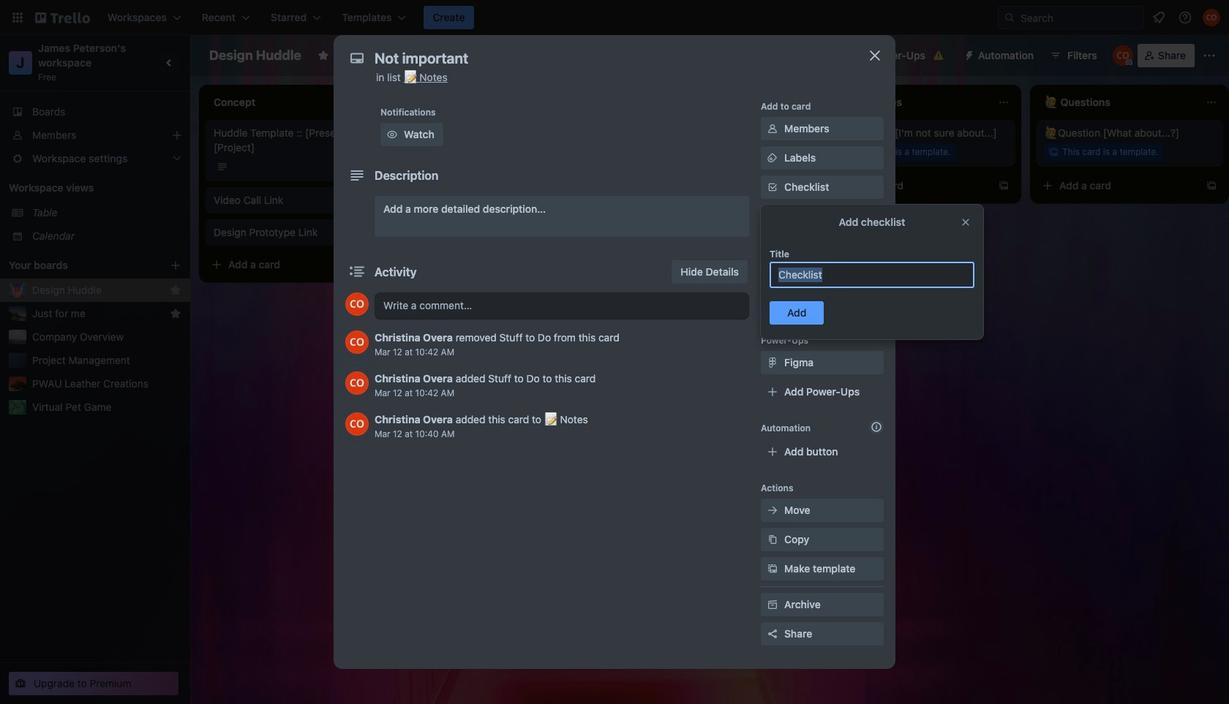 Task type: locate. For each thing, give the bounding box(es) containing it.
search image
[[1004, 12, 1016, 23]]

1 horizontal spatial create from template… image
[[1206, 180, 1218, 192]]

show menu image
[[1203, 48, 1217, 63]]

0 vertical spatial starred icon image
[[170, 285, 182, 296]]

1 vertical spatial christina overa (christinaovera) image
[[345, 293, 369, 316]]

Board name text field
[[202, 44, 309, 67]]

Search field
[[1016, 7, 1144, 28]]

close dialog image
[[867, 47, 884, 64]]

create from template… image
[[790, 180, 802, 192], [998, 180, 1010, 192], [375, 259, 386, 271]]

create from template… image
[[1206, 180, 1218, 192], [583, 315, 594, 326]]

1 vertical spatial create from template… image
[[583, 315, 594, 326]]

2 starred icon image from the top
[[170, 308, 182, 320]]

0 vertical spatial create from template… image
[[1206, 180, 1218, 192]]

sm image
[[958, 44, 979, 64], [766, 268, 780, 283], [766, 504, 780, 518], [766, 598, 780, 613]]

1 vertical spatial starred icon image
[[170, 308, 182, 320]]

0 vertical spatial christina overa (christinaovera) image
[[1203, 9, 1221, 26]]

your boards with 6 items element
[[9, 257, 148, 274]]

2 vertical spatial christina overa (christinaovera) image
[[345, 372, 369, 395]]

christina overa (christinaovera) image
[[1203, 9, 1221, 26], [345, 293, 369, 316], [345, 372, 369, 395]]

christina overa (christinaovera) image
[[1113, 45, 1134, 66], [345, 331, 369, 354], [345, 413, 369, 436]]

starred icon image
[[170, 285, 182, 296], [170, 308, 182, 320]]

0 horizontal spatial create from template… image
[[375, 259, 386, 271]]

sm image
[[766, 121, 780, 136], [385, 127, 400, 142], [766, 151, 780, 165], [766, 356, 780, 370], [766, 533, 780, 547], [766, 562, 780, 577]]

add board image
[[170, 260, 182, 272]]

None text field
[[770, 262, 975, 288]]

None text field
[[367, 45, 850, 72]]



Task type: describe. For each thing, give the bounding box(es) containing it.
1 starred icon image from the top
[[170, 285, 182, 296]]

2 horizontal spatial create from template… image
[[998, 180, 1010, 192]]

1 vertical spatial christina overa (christinaovera) image
[[345, 331, 369, 354]]

0 notifications image
[[1151, 9, 1168, 26]]

primary element
[[0, 0, 1230, 35]]

open information menu image
[[1178, 10, 1193, 25]]

christina overa (christinaovera) image inside primary element
[[1203, 9, 1221, 26]]

close popover image
[[960, 217, 972, 228]]

1 horizontal spatial create from template… image
[[790, 180, 802, 192]]

2 vertical spatial christina overa (christinaovera) image
[[345, 413, 369, 436]]

Write a comment text field
[[375, 293, 749, 319]]

0 vertical spatial christina overa (christinaovera) image
[[1113, 45, 1134, 66]]

star or unstar board image
[[318, 50, 329, 61]]

0 horizontal spatial create from template… image
[[583, 315, 594, 326]]



Task type: vqa. For each thing, say whether or not it's contained in the screenshot.
third 'ADD A CARD' button from the right's Add
no



